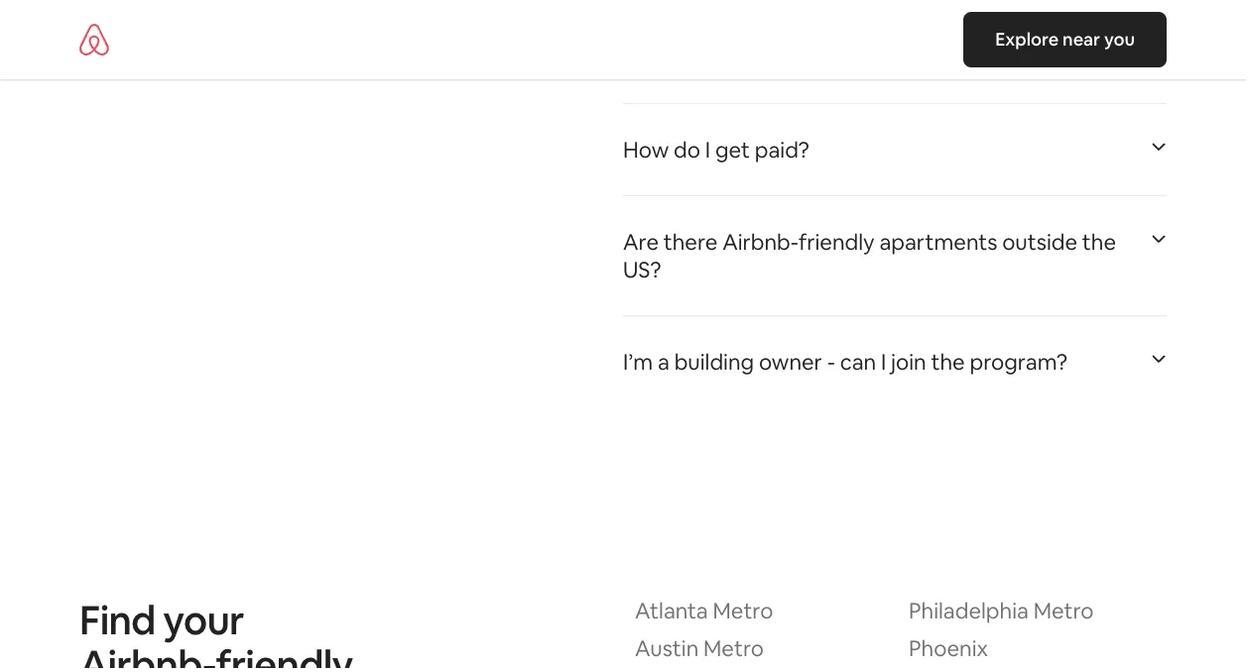 Task type: locate. For each thing, give the bounding box(es) containing it.
metro up phoenix link
[[1034, 597, 1094, 625]]

there inside 'are there airbnb-friendly apartments outside the us?'
[[664, 228, 718, 256]]

friendly
[[799, 228, 875, 256]]

2 there from the top
[[664, 228, 718, 256]]

there for rules
[[664, 43, 718, 71]]

owner
[[759, 348, 823, 376]]

metro up austin metro link
[[713, 597, 773, 625]]

the
[[1083, 228, 1116, 256], [931, 348, 965, 376]]

are up how
[[623, 43, 659, 71]]

are inside 'are there airbnb-friendly apartments outside the us?'
[[623, 228, 659, 256]]

are there rules for how guests should behave?
[[623, 43, 1084, 71]]

how do i get paid?
[[623, 135, 810, 164]]

airbnb-
[[723, 228, 799, 256]]

visit our help center link
[[79, 18, 293, 47]]

near
[[1063, 28, 1101, 51]]

join
[[891, 348, 927, 376]]

metro inside philadelphia metro phoenix
[[1034, 597, 1094, 625]]

philadelphia metro link
[[909, 597, 1167, 636]]

i'm a building owner ‑ can i join the program?
[[623, 348, 1068, 376]]

1 horizontal spatial the
[[1083, 228, 1116, 256]]

explore
[[996, 28, 1059, 51]]

1 vertical spatial there
[[664, 228, 718, 256]]

i'm
[[623, 348, 653, 376]]

philadelphia
[[909, 597, 1029, 625]]

for
[[775, 43, 805, 71]]

atlanta metro link
[[635, 597, 893, 636]]

the right "outside"
[[1083, 228, 1116, 256]]

philadelphia metro phoenix
[[909, 597, 1094, 663]]

paid?
[[755, 135, 810, 164]]

are there airbnb-friendly apartments outside the us?
[[623, 228, 1116, 284]]

0 vertical spatial there
[[664, 43, 718, 71]]

1 vertical spatial i
[[881, 348, 887, 376]]

i
[[705, 135, 711, 164], [881, 348, 887, 376]]

1 are from the top
[[623, 43, 659, 71]]

get
[[715, 135, 750, 164]]

there left rules
[[664, 43, 718, 71]]

‑
[[827, 348, 835, 376]]

0 vertical spatial i
[[705, 135, 711, 164]]

0 horizontal spatial the
[[931, 348, 965, 376]]

building
[[674, 348, 754, 376]]

visit our help center
[[79, 18, 293, 47]]

0 vertical spatial are
[[623, 43, 659, 71]]

metro
[[713, 597, 773, 625], [1034, 597, 1094, 625], [704, 635, 764, 663]]

0 vertical spatial the
[[1083, 228, 1116, 256]]

center
[[221, 18, 293, 47]]

there
[[664, 43, 718, 71], [664, 228, 718, 256]]

outside
[[1002, 228, 1078, 256]]

phoenix
[[909, 635, 988, 663]]

how
[[809, 43, 852, 71]]

guests
[[857, 43, 924, 71]]

i right do
[[705, 135, 711, 164]]

there right us?
[[664, 228, 718, 256]]

are
[[623, 43, 659, 71], [623, 228, 659, 256]]

2 are from the top
[[623, 228, 659, 256]]

i left the join
[[881, 348, 887, 376]]

rules
[[723, 43, 771, 71]]

atlanta metro austin metro
[[635, 597, 773, 663]]

should
[[929, 43, 995, 71]]

are down how
[[623, 228, 659, 256]]

1 vertical spatial are
[[623, 228, 659, 256]]

apartments
[[880, 228, 998, 256]]

metro for philadelphia metro phoenix
[[1034, 597, 1094, 625]]

the right the join
[[931, 348, 965, 376]]

1 there from the top
[[664, 43, 718, 71]]



Task type: vqa. For each thing, say whether or not it's contained in the screenshot.
bottommost there
yes



Task type: describe. For each thing, give the bounding box(es) containing it.
behave?
[[1000, 43, 1084, 71]]

1 vertical spatial the
[[931, 348, 965, 376]]

our
[[130, 18, 164, 47]]

us?
[[623, 256, 661, 284]]

help
[[169, 18, 217, 47]]

phoenix link
[[909, 635, 1167, 670]]

you
[[1104, 28, 1135, 51]]

atlanta
[[635, 597, 708, 625]]

are for are there rules for how guests should behave?
[[623, 43, 659, 71]]

metro for atlanta metro austin metro
[[713, 597, 773, 625]]

your
[[163, 595, 244, 647]]

0 horizontal spatial i
[[705, 135, 711, 164]]

metro right austin at bottom right
[[704, 635, 764, 663]]

explore airbnb‑friendly apartments in other cities element
[[635, 597, 1167, 670]]

are for are there airbnb-friendly apartments outside the us?
[[623, 228, 659, 256]]

visit
[[79, 18, 125, 47]]

how
[[623, 135, 669, 164]]

austin
[[635, 635, 699, 663]]

1 horizontal spatial i
[[881, 348, 887, 376]]

do
[[674, 135, 701, 164]]

explore near you
[[996, 28, 1135, 51]]

program?
[[970, 348, 1068, 376]]

austin metro link
[[635, 635, 893, 670]]

there for airbnb-
[[664, 228, 718, 256]]

explore near you button
[[964, 12, 1167, 67]]

find
[[79, 595, 155, 647]]

the inside 'are there airbnb-friendly apartments outside the us?'
[[1083, 228, 1116, 256]]

can
[[840, 348, 876, 376]]

find your airbnb‑friendl
[[79, 595, 353, 670]]

a
[[658, 348, 670, 376]]



